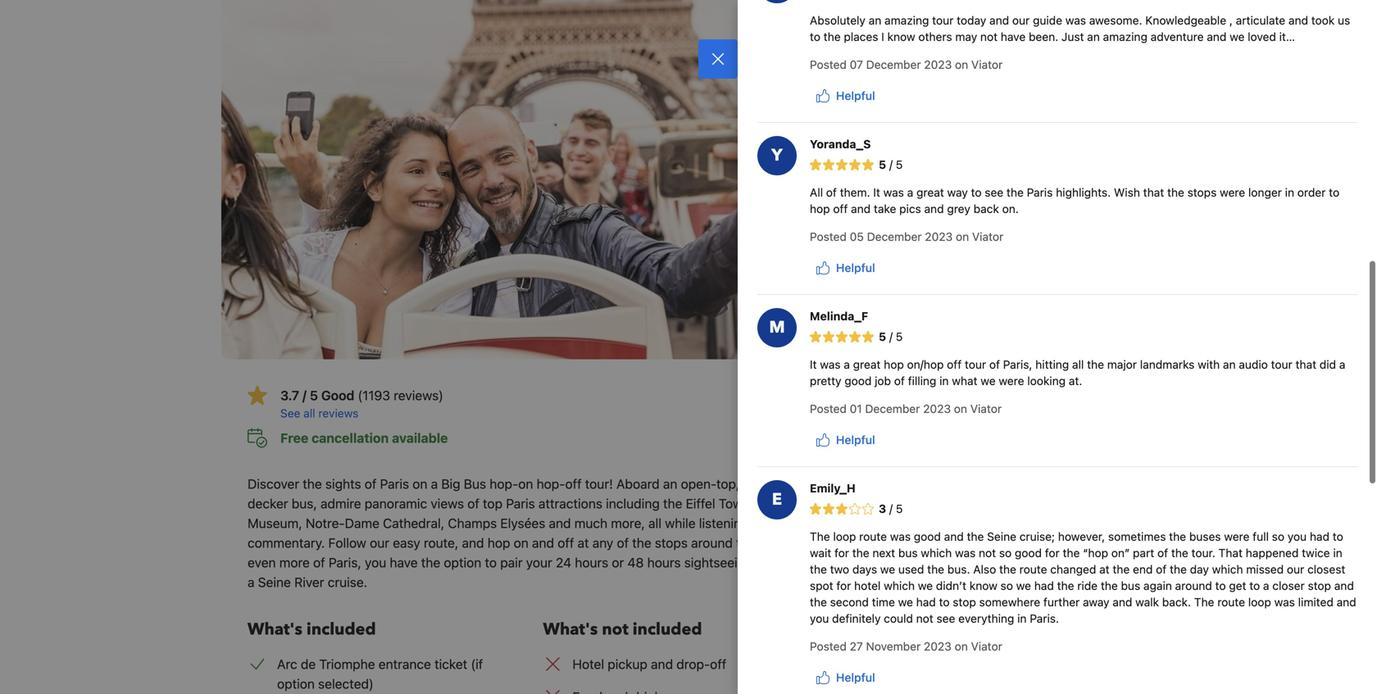 Task type: vqa. For each thing, say whether or not it's contained in the screenshot.
the left all
yes



Task type: locate. For each thing, give the bounding box(es) containing it.
1 vertical spatial december
[[867, 230, 922, 243]]

2 horizontal spatial tour
[[1271, 358, 1293, 371]]

24 left however,
[[1009, 512, 1034, 539]]

back.
[[1162, 596, 1191, 609]]

more inside the discover the sights of paris on a big bus hop-on hop-off tour! aboard an open-top, double- decker bus, admire panoramic views of top paris attractions including the eiffel tower, louvre museum, notre-dame cathedral, champs elysées and much more, all while listening to audio commentary. follow our easy route, and hop on and off at any of the stops around town. to see even more of paris, you have the option to pair your 24 hours or 48 hours sightseeing pass with a seine river cruise.
[[279, 555, 310, 571]]

jan for 25
[[1087, 539, 1106, 553]]

all inside it was a great hop on/hop off tour of paris, hitting all the major landmarks with an audio tour that did a pretty good job of filling in what we were looking at.
[[1072, 358, 1084, 371]]

us
[[1338, 14, 1350, 27]]

1 horizontal spatial 24
[[852, 608, 869, 624]]

3 jan from the left
[[1087, 539, 1106, 553]]

/ for e
[[889, 502, 893, 516]]

stops inside all of them.  it was a great way to see the paris highlights.  wish that the stops were longer in order to hop off and take pics and grey back on.
[[1188, 186, 1217, 199]]

posted left 05
[[810, 230, 847, 243]]

0 vertical spatial seine
[[987, 530, 1017, 543]]

2 horizontal spatial our
[[1287, 563, 1304, 576]]

around inside the discover the sights of paris on a big bus hop-on hop-off tour! aboard an open-top, double- decker bus, admire panoramic views of top paris attractions including the eiffel tower, louvre museum, notre-dame cathedral, champs elysées and much more, all while listening to audio commentary. follow our easy route, and hop on and off at any of the stops around town. to see even more of paris, you have the option to pair your 24 hours or 48 hours sightseeing pass with a seine river cruise.
[[691, 535, 733, 551]]

the up the days
[[852, 546, 869, 560]]

tour up what
[[965, 358, 986, 371]]

24 for 24 jan
[[1009, 512, 1034, 539]]

the right wish
[[1167, 186, 1184, 199]]

5 / 5 up take
[[879, 158, 903, 171]]

bus up used
[[898, 546, 918, 560]]

0 vertical spatial all
[[1072, 358, 1084, 371]]

and up the bus.
[[944, 530, 964, 543]]

1 vertical spatial paris
[[380, 476, 409, 492]]

cancellation
[[312, 430, 389, 446]]

that
[[1143, 186, 1164, 199], [1296, 358, 1317, 371]]

you down spot
[[810, 612, 829, 625]]

of
[[826, 186, 837, 199], [989, 358, 1000, 371], [894, 374, 905, 388], [365, 476, 377, 492], [467, 496, 479, 512], [617, 535, 629, 551], [1158, 546, 1168, 560], [313, 555, 325, 571], [1156, 563, 1167, 576]]

4 helpful button from the top
[[810, 663, 882, 693]]

1 vertical spatial 24
[[556, 555, 571, 571]]

have inside the discover the sights of paris on a big bus hop-on hop-off tour! aboard an open-top, double- decker bus, admire panoramic views of top paris attractions including the eiffel tower, louvre museum, notre-dame cathedral, champs elysées and much more, all while listening to audio commentary. follow our easy route, and hop on and off at any of the stops around town. to see even more of paris, you have the option to pair your 24 hours or 48 hours sightseeing pass with a seine river cruise.
[[390, 555, 418, 571]]

spot
[[810, 579, 833, 593]]

1 horizontal spatial it
[[873, 186, 880, 199]]

was up just
[[1066, 14, 1086, 27]]

in left order
[[1285, 186, 1294, 199]]

our inside the discover the sights of paris on a big bus hop-on hop-off tour! aboard an open-top, double- decker bus, admire panoramic views of top paris attractions including the eiffel tower, louvre museum, notre-dame cathedral, champs elysées and much more, all while listening to audio commentary. follow our easy route, and hop on and off at any of the stops around town. to see even more of paris, you have the option to pair your 24 hours or 48 hours sightseeing pass with a seine river cruise.
[[370, 535, 389, 551]]

show
[[845, 456, 875, 469]]

we down next at right bottom
[[880, 563, 895, 576]]

december for m
[[865, 402, 920, 416]]

a down the missed
[[1263, 579, 1269, 593]]

full
[[1253, 530, 1269, 543]]

included up triomphe
[[307, 619, 376, 641]]

day
[[1190, 563, 1209, 576]]

what's included
[[248, 619, 376, 641]]

2 vertical spatial good
[[1015, 546, 1042, 560]]

all
[[810, 186, 823, 199]]

dates
[[909, 456, 939, 469]]

01
[[850, 402, 862, 416]]

on down grey
[[956, 230, 969, 243]]

3 posted from the top
[[810, 402, 847, 416]]

the up the wait
[[810, 530, 830, 543]]

hotel pickup and drop-off
[[573, 657, 727, 672]]

what
[[952, 374, 978, 388]]

all
[[1072, 358, 1084, 371], [304, 407, 315, 420], [648, 516, 662, 531]]

commentary.
[[248, 535, 325, 551]]

0 horizontal spatial ticket
[[435, 657, 467, 672]]

3 helpful from the top
[[836, 433, 875, 447]]

1 hop- from the left
[[490, 476, 518, 492]]

1 horizontal spatial paris
[[506, 496, 535, 512]]

2 horizontal spatial hop
[[884, 358, 904, 371]]

december down take
[[867, 230, 922, 243]]

2 horizontal spatial all
[[1072, 358, 1084, 371]]

2 5 / 5 from the top
[[879, 330, 903, 343]]

a
[[907, 186, 913, 199], [844, 358, 850, 371], [1339, 358, 1346, 371], [431, 476, 438, 492], [248, 575, 255, 590], [1263, 579, 1269, 593]]

of right all at the right
[[826, 186, 837, 199]]

1 vertical spatial our
[[370, 535, 389, 551]]

at inside the discover the sights of paris on a big bus hop-on hop-off tour! aboard an open-top, double- decker bus, admire panoramic views of top paris attractions including the eiffel tower, louvre museum, notre-dame cathedral, champs elysées and much more, all while listening to audio commentary. follow our easy route, and hop on and off at any of the stops around town. to see even more of paris, you have the option to pair your 24 hours or 48 hours sightseeing pass with a seine river cruise.
[[578, 535, 589, 551]]

1 vertical spatial around
[[1175, 579, 1212, 593]]

1 horizontal spatial hop-
[[537, 476, 565, 492]]

0 horizontal spatial which
[[884, 579, 915, 593]]

1 vertical spatial stops
[[655, 535, 688, 551]]

1 horizontal spatial that
[[1296, 358, 1317, 371]]

see inside the discover the sights of paris on a big bus hop-on hop-off tour! aboard an open-top, double- decker bus, admire panoramic views of top paris attractions including the eiffel tower, louvre museum, notre-dame cathedral, champs elysées and much more, all while listening to audio commentary. follow our easy route, and hop on and off at any of the stops around town. to see even more of paris, you have the option to pair your 24 hours or 48 hours sightseeing pass with a seine river cruise.
[[790, 535, 811, 551]]

great up pics
[[917, 186, 944, 199]]

loop down the missed
[[1248, 596, 1271, 609]]

1 vertical spatial it
[[810, 358, 817, 371]]

audio inside it was a great hop on/hop off tour of paris, hitting all the major landmarks with an audio tour that did a pretty good job of filling in what we were looking at.
[[1239, 358, 1268, 371]]

1 horizontal spatial jan
[[1012, 539, 1031, 553]]

paris, down follow
[[329, 555, 361, 571]]

know right i
[[887, 30, 915, 43]]

0 vertical spatial our
[[1012, 14, 1030, 27]]

we
[[1230, 30, 1245, 43], [981, 374, 996, 388], [880, 563, 895, 576], [918, 579, 933, 593], [1016, 579, 1031, 593], [898, 596, 913, 609]]

again
[[1144, 579, 1172, 593]]

yoranda_s element
[[772, 144, 783, 167]]

1 vertical spatial paris,
[[329, 555, 361, 571]]

0 horizontal spatial included
[[307, 619, 376, 641]]

24 left time
[[852, 608, 869, 624]]

0 vertical spatial paris,
[[1003, 358, 1032, 371]]

2023 down "others"
[[924, 58, 952, 71]]

0 vertical spatial hop
[[810, 202, 830, 216]]

to inside absolutely an amazing tour today and our guide was awesome.  knowledgeable , articulate and took us to the places i know others may not have been.  just an amazing adventure and we loved it…
[[810, 30, 821, 43]]

end
[[1133, 563, 1153, 576]]

was up "pretty"
[[820, 358, 841, 371]]

0 vertical spatial had
[[1310, 530, 1330, 543]]

not
[[980, 30, 998, 43], [979, 546, 996, 560], [916, 612, 934, 625], [602, 619, 629, 641]]

1 vertical spatial stop
[[953, 596, 976, 609]]

have left been.
[[1001, 30, 1026, 43]]

1 horizontal spatial option
[[444, 555, 481, 571]]

2023 down grey
[[925, 230, 953, 243]]

an left open-
[[663, 476, 677, 492]]

on.
[[1002, 202, 1019, 216]]

closer
[[1273, 579, 1305, 593]]

however,
[[1058, 530, 1105, 543]]

0 horizontal spatial 24
[[556, 555, 571, 571]]

0 horizontal spatial stops
[[655, 535, 688, 551]]

1 what's from the left
[[248, 619, 302, 641]]

de
[[301, 657, 316, 672]]

5 up job
[[879, 330, 886, 343]]

route down get
[[1218, 596, 1245, 609]]

1 horizontal spatial ticket
[[886, 424, 922, 439]]

were inside all of them.  it was a great way to see the paris highlights.  wish that the stops were longer in order to hop off and take pics and grey back on.
[[1220, 186, 1245, 199]]

tour inside absolutely an amazing tour today and our guide was awesome.  knowledgeable , articulate and took us to the places i know others may not have been.  just an amazing adventure and we loved it…
[[932, 14, 954, 27]]

1 horizontal spatial which
[[921, 546, 952, 560]]

paris up elysées
[[506, 496, 535, 512]]

more down commentary.
[[279, 555, 310, 571]]

good
[[845, 374, 872, 388], [914, 530, 941, 543], [1015, 546, 1042, 560]]

what's not included
[[543, 619, 702, 641]]

0 vertical spatial bus
[[898, 546, 918, 560]]

1 horizontal spatial audio
[[1239, 358, 1268, 371]]

posted 07 december 2023 on viator
[[810, 58, 1003, 71]]

1 horizontal spatial stop
[[1308, 579, 1331, 593]]

melinda_f element
[[769, 316, 785, 339]]

2 vertical spatial our
[[1287, 563, 1304, 576]]

2 horizontal spatial see
[[985, 186, 1004, 199]]

the inside absolutely an amazing tour today and our guide was awesome.  knowledgeable , articulate and took us to the places i know others may not have been.  just an amazing adventure and we loved it…
[[824, 30, 841, 43]]

2 helpful from the top
[[836, 261, 875, 275]]

the
[[810, 530, 830, 543], [1194, 596, 1214, 609]]

3 helpful button from the top
[[810, 425, 882, 455]]

2 hours from the left
[[647, 555, 681, 571]]

0 horizontal spatial stop
[[953, 596, 976, 609]]

0 vertical spatial know
[[887, 30, 915, 43]]

were inside it was a great hop on/hop off tour of paris, hitting all the major landmarks with an audio tour that did a pretty good job of filling in what we were looking at.
[[999, 374, 1024, 388]]

2 helpful button from the top
[[810, 253, 882, 283]]

2 jan from the left
[[1012, 539, 1031, 553]]

to left pair
[[485, 555, 497, 571]]

on up elysées
[[518, 476, 533, 492]]

with inside the discover the sights of paris on a big bus hop-on hop-off tour! aboard an open-top, double- decker bus, admire panoramic views of top paris attractions including the eiffel tower, louvre museum, notre-dame cathedral, champs elysées and much more, all while listening to audio commentary. follow our easy route, and hop on and off at any of the stops around town. to see even more of paris, you have the option to pair your 24 hours or 48 hours sightseeing pass with a seine river cruise.
[[787, 555, 812, 571]]

paris, up looking
[[1003, 358, 1032, 371]]

with inside it was a great hop on/hop off tour of paris, hitting all the major landmarks with an audio tour that did a pretty good job of filling in what we were looking at.
[[1198, 358, 1220, 371]]

1 vertical spatial more
[[279, 555, 310, 571]]

option inside arc de triomphe entrance ticket (if option selected)
[[277, 676, 315, 692]]

places
[[844, 30, 878, 43]]

december down i
[[866, 58, 921, 71]]

somewhere
[[979, 596, 1040, 609]]

have
[[1001, 30, 1026, 43], [390, 555, 418, 571]]

a left the big
[[431, 476, 438, 492]]

2 horizontal spatial jan
[[1087, 539, 1106, 553]]

cruise.
[[328, 575, 367, 590]]

a up pics
[[907, 186, 913, 199]]

jan for 23
[[937, 539, 956, 553]]

pass
[[756, 555, 784, 571]]

05
[[850, 230, 864, 243]]

0 horizontal spatial hop
[[488, 535, 510, 551]]

jan inside 25 jan
[[1087, 539, 1106, 553]]

was
[[1066, 14, 1086, 27], [883, 186, 904, 199], [820, 358, 841, 371], [890, 530, 911, 543], [955, 546, 976, 560], [1274, 596, 1295, 609]]

/ for m
[[889, 330, 893, 343]]

the down absolutely in the right of the page
[[824, 30, 841, 43]]

route
[[859, 530, 887, 543], [1020, 563, 1047, 576], [1218, 596, 1245, 609]]

see inside all of them.  it was a great way to see the paris highlights.  wish that the stops were longer in order to hop off and take pics and grey back on.
[[985, 186, 1004, 199]]

0 horizontal spatial all
[[304, 407, 315, 420]]

0 vertical spatial were
[[1220, 186, 1245, 199]]

double-
[[743, 476, 790, 492]]

0 horizontal spatial tour
[[932, 14, 954, 27]]

1 horizontal spatial you
[[810, 612, 829, 625]]

hours
[[575, 555, 608, 571], [647, 555, 681, 571]]

helpful button for y
[[810, 253, 882, 283]]

1 vertical spatial which
[[1212, 563, 1243, 576]]

on/hop
[[907, 358, 944, 371]]

0 vertical spatial the
[[810, 530, 830, 543]]

0 vertical spatial it
[[873, 186, 880, 199]]

1 vertical spatial option
[[277, 676, 315, 692]]

hop inside all of them.  it was a great way to see the paris highlights.  wish that the stops were longer in order to hop off and take pics and grey back on.
[[810, 202, 830, 216]]

and down champs
[[462, 535, 484, 551]]

an inside it was a great hop on/hop off tour of paris, hitting all the major landmarks with an audio tour that did a pretty good job of filling in what we were looking at.
[[1223, 358, 1236, 371]]

hop- up attractions
[[537, 476, 565, 492]]

decker
[[248, 496, 288, 512]]

an right landmarks at bottom
[[1223, 358, 1236, 371]]

/ up take
[[889, 158, 893, 171]]

0 vertical spatial option
[[444, 555, 481, 571]]

of inside all of them.  it was a great way to see the paris highlights.  wish that the stops were longer in order to hop off and take pics and grey back on.
[[826, 186, 837, 199]]

stop
[[1308, 579, 1331, 593], [953, 596, 976, 609]]

any
[[592, 535, 613, 551]]

ride
[[1077, 579, 1098, 593]]

views
[[431, 496, 464, 512]]

dialog
[[698, 0, 1377, 694]]

seine left cruise;
[[987, 530, 1017, 543]]

job
[[875, 374, 891, 388]]

of left hitting
[[989, 358, 1000, 371]]

route up next at right bottom
[[859, 530, 887, 543]]

2 what's from the left
[[543, 619, 598, 641]]

1 horizontal spatial at
[[1099, 563, 1110, 576]]

1 horizontal spatial seine
[[987, 530, 1017, 543]]

5 / 5 for m
[[879, 330, 903, 343]]

4 helpful from the top
[[836, 671, 875, 684]]

at left the "any"
[[578, 535, 589, 551]]

0 vertical spatial more
[[878, 456, 906, 469]]

1 horizontal spatial have
[[1001, 30, 1026, 43]]

0 vertical spatial good
[[845, 374, 872, 388]]

it inside it was a great hop on/hop off tour of paris, hitting all the major landmarks with an audio tour that did a pretty good job of filling in what we were looking at.
[[810, 358, 817, 371]]

1 vertical spatial loop
[[1248, 596, 1271, 609]]

0 vertical spatial 5 / 5
[[879, 158, 903, 171]]

not inside absolutely an amazing tour today and our guide was awesome.  knowledgeable , articulate and took us to the places i know others may not have been.  just an amazing adventure and we loved it…
[[980, 30, 998, 43]]

helpful
[[836, 89, 875, 102], [836, 261, 875, 275], [836, 433, 875, 447], [836, 671, 875, 684]]

didn't
[[936, 579, 967, 593]]

amazing down awesome. in the right of the page
[[1103, 30, 1148, 43]]

december
[[866, 58, 921, 71], [867, 230, 922, 243], [865, 402, 920, 416]]

the left 'day'
[[1170, 563, 1187, 576]]

3
[[879, 502, 886, 516]]

hop
[[810, 202, 830, 216], [884, 358, 904, 371], [488, 535, 510, 551]]

helpful button down 07
[[810, 81, 882, 111]]

seine inside the loop route was good and the seine cruise; however, sometimes the buses were full so you had to wait for the next bus which was not so good for the "hop on" part of the tour. that happened twice in the two days we used the bus. also the route changed at the end of the day which missed our closest spot for hotel which we didn't know so we had the ride the bus again around to get to a closer stop and the second time we had to stop somewhere further away and walk back.   the route loop was limited and you definitely could not see everything in paris.
[[987, 530, 1017, 543]]

viator
[[971, 58, 1003, 71], [972, 230, 1004, 243], [970, 402, 1002, 416], [971, 640, 1002, 653]]

audio left did
[[1239, 358, 1268, 371]]

good up used
[[914, 530, 941, 543]]

2023 for y
[[925, 230, 953, 243]]

a up tickets
[[844, 358, 850, 371]]

1 vertical spatial know
[[970, 579, 998, 593]]

5 / 5
[[879, 158, 903, 171], [879, 330, 903, 343]]

seine inside the discover the sights of paris on a big bus hop-on hop-off tour! aboard an open-top, double- decker bus, admire panoramic views of top paris attractions including the eiffel tower, louvre museum, notre-dame cathedral, champs elysées and much more, all while listening to audio commentary. follow our easy route, and hop on and off at any of the stops around town. to see even more of paris, you have the option to pair your 24 hours or 48 hours sightseeing pass with a seine river cruise.
[[258, 575, 291, 590]]

our left the guide
[[1012, 14, 1030, 27]]

more
[[878, 456, 906, 469], [279, 555, 310, 571]]

show more dates
[[845, 456, 939, 469]]

2 vertical spatial see
[[937, 612, 955, 625]]

24 inside region
[[1009, 512, 1034, 539]]

including
[[606, 496, 660, 512]]

0 vertical spatial see
[[985, 186, 1004, 199]]

a inside the loop route was good and the seine cruise; however, sometimes the buses were full so you had to wait for the next bus which was not so good for the "hop on" part of the tour. that happened twice in the two days we used the bus. also the route changed at the end of the day which missed our closest spot for hotel which we didn't know so we had the ride the bus again around to get to a closer stop and the second time we had to stop somewhere further away and walk back.   the route loop was limited and you definitely could not see everything in paris.
[[1263, 579, 1269, 593]]

2 vertical spatial you
[[810, 612, 829, 625]]

good down cruise;
[[1015, 546, 1042, 560]]

next
[[873, 546, 895, 560]]

1 vertical spatial were
[[999, 374, 1024, 388]]

5 up pics
[[896, 158, 903, 171]]

on down "may"
[[955, 58, 968, 71]]

have down easy at the bottom left of page
[[390, 555, 418, 571]]

sights
[[325, 476, 361, 492]]

2 vertical spatial had
[[916, 596, 936, 609]]

our inside absolutely an amazing tour today and our guide was awesome.  knowledgeable , articulate and took us to the places i know others may not have been.  just an amazing adventure and we loved it…
[[1012, 14, 1030, 27]]

helpful down 27
[[836, 671, 875, 684]]

jan inside the 23 jan
[[937, 539, 956, 553]]

1 horizontal spatial included
[[633, 619, 702, 641]]

paris inside all of them.  it was a great way to see the paris highlights.  wish that the stops were longer in order to hop off and take pics and grey back on.
[[1027, 186, 1053, 199]]

december for y
[[867, 230, 922, 243]]

audio down "louvre"
[[768, 516, 800, 531]]

a right did
[[1339, 358, 1346, 371]]

0 horizontal spatial see
[[790, 535, 811, 551]]

1 5 / 5 from the top
[[879, 158, 903, 171]]

amazing up "others"
[[885, 14, 929, 27]]

viator up the by
[[970, 402, 1002, 416]]

helpful down 05
[[836, 261, 875, 275]]

2 vertical spatial which
[[884, 579, 915, 593]]

0 horizontal spatial our
[[370, 535, 389, 551]]

hop-
[[490, 476, 518, 492], [537, 476, 565, 492]]

1 vertical spatial route
[[1020, 563, 1047, 576]]

we right what
[[981, 374, 996, 388]]

23 jan
[[934, 512, 960, 553]]

show more dates button
[[839, 448, 945, 478]]

1 vertical spatial good
[[914, 530, 941, 543]]

2023 for m
[[923, 402, 951, 416]]

helpful button for e
[[810, 663, 882, 693]]

2 horizontal spatial paris
[[1027, 186, 1053, 199]]

2 vertical spatial paris
[[506, 496, 535, 512]]

0 horizontal spatial good
[[845, 374, 872, 388]]

0 vertical spatial december
[[866, 58, 921, 71]]

helpful button for m
[[810, 425, 882, 455]]

1 vertical spatial all
[[304, 407, 315, 420]]

jan for 24
[[1012, 539, 1031, 553]]

the up bus,
[[303, 476, 322, 492]]

0 vertical spatial paris
[[1027, 186, 1053, 199]]

0 vertical spatial great
[[917, 186, 944, 199]]

the right the 23 jan
[[967, 530, 984, 543]]

0 horizontal spatial at
[[578, 535, 589, 551]]

3.7
[[280, 388, 299, 403]]

in left what
[[940, 374, 949, 388]]

0 vertical spatial stops
[[1188, 186, 1217, 199]]

option
[[444, 555, 481, 571], [277, 676, 315, 692]]

it up take
[[873, 186, 880, 199]]

it
[[873, 186, 880, 199], [810, 358, 817, 371]]

0 vertical spatial amazing
[[885, 14, 929, 27]]

ticket inside arc de triomphe entrance ticket (if option selected)
[[435, 657, 467, 672]]

0 horizontal spatial what's
[[248, 619, 302, 641]]

all inside the discover the sights of paris on a big bus hop-on hop-off tour! aboard an open-top, double- decker bus, admire panoramic views of top paris attractions including the eiffel tower, louvre museum, notre-dame cathedral, champs elysées and much more, all while listening to audio commentary. follow our easy route, and hop on and off at any of the stops around town. to see even more of paris, you have the option to pair your 24 hours or 48 hours sightseeing pass with a seine river cruise.
[[648, 516, 662, 531]]

1 vertical spatial seine
[[258, 575, 291, 590]]

all right see
[[304, 407, 315, 420]]

jan inside the 24 jan
[[1012, 539, 1031, 553]]

what's for what's not included
[[543, 619, 598, 641]]

was inside all of them.  it was a great way to see the paris highlights.  wish that the stops were longer in order to hop off and take pics and grey back on.
[[883, 186, 904, 199]]

or
[[612, 555, 624, 571]]

0 horizontal spatial that
[[1143, 186, 1164, 199]]

in inside all of them.  it was a great way to see the paris highlights.  wish that the stops were longer in order to hop off and take pics and grey back on.
[[1285, 186, 1294, 199]]

1 vertical spatial with
[[787, 555, 812, 571]]

not right "may"
[[980, 30, 998, 43]]

1 vertical spatial 5 / 5
[[879, 330, 903, 343]]

absolutely
[[810, 14, 866, 27]]

hop down all at the right
[[810, 202, 830, 216]]

louvre
[[761, 496, 801, 512]]

seine down even
[[258, 575, 291, 590]]

1 vertical spatial at
[[1099, 563, 1110, 576]]

were left looking
[[999, 374, 1024, 388]]

away
[[1083, 596, 1110, 609]]

5 inside '3.7 / 5 good (1193 reviews) see all reviews'
[[310, 388, 318, 403]]

3.7 / 5 good (1193 reviews) see all reviews
[[280, 388, 443, 420]]

wish
[[1114, 186, 1140, 199]]

2 posted from the top
[[810, 230, 847, 243]]

which down used
[[884, 579, 915, 593]]

/
[[889, 158, 893, 171], [889, 330, 893, 343], [303, 388, 307, 403], [889, 502, 893, 516]]

2023 for e
[[924, 640, 952, 653]]

1 horizontal spatial stops
[[1188, 186, 1217, 199]]

region
[[825, 478, 1143, 573]]

4 posted from the top
[[810, 640, 847, 653]]

limited
[[1298, 596, 1334, 609]]

order
[[1298, 186, 1326, 199]]

good
[[321, 388, 354, 403]]

reviews)
[[394, 388, 443, 403]]

was down closer
[[1274, 596, 1295, 609]]

ticket left (if
[[435, 657, 467, 672]]

grey
[[947, 202, 971, 216]]

helpful for e
[[836, 671, 875, 684]]

great inside all of them.  it was a great way to see the paris highlights.  wish that the stops were longer in order to hop off and take pics and grey back on.
[[917, 186, 944, 199]]

option inside the discover the sights of paris on a big bus hop-on hop-off tour! aboard an open-top, double- decker bus, admire panoramic views of top paris attractions including the eiffel tower, louvre museum, notre-dame cathedral, champs elysées and much more, all while listening to audio commentary. follow our easy route, and hop on and off at any of the stops around town. to see even more of paris, you have the option to pair your 24 hours or 48 hours sightseeing pass with a seine river cruise.
[[444, 555, 481, 571]]

1 included from the left
[[307, 619, 376, 641]]

posted left 07
[[810, 58, 847, 71]]

0 horizontal spatial it
[[810, 358, 817, 371]]

the left major at the bottom right
[[1087, 358, 1104, 371]]

of right the "any"
[[617, 535, 629, 551]]

1 jan from the left
[[937, 539, 956, 553]]

0 vertical spatial 24
[[1009, 512, 1034, 539]]



Task type: describe. For each thing, give the bounding box(es) containing it.
panoramic
[[365, 496, 427, 512]]

part
[[1133, 546, 1154, 560]]

availability
[[925, 424, 994, 439]]

an inside the discover the sights of paris on a big bus hop-on hop-off tour! aboard an open-top, double- decker bus, admire panoramic views of top paris attractions including the eiffel tower, louvre museum, notre-dame cathedral, champs elysées and much more, all while listening to audio commentary. follow our easy route, and hop on and off at any of the stops around town. to see even more of paris, you have the option to pair your 24 hours or 48 hours sightseeing pass with a seine river cruise.
[[663, 476, 677, 492]]

for down cruise;
[[1045, 546, 1060, 560]]

region containing 23
[[825, 478, 1143, 573]]

prices
[[932, 386, 980, 408]]

date
[[1015, 424, 1044, 439]]

discover the sights of paris on a big bus hop-on hop-off tour! aboard an open-top, double- decker bus, admire panoramic views of top paris attractions including the eiffel tower, louvre museum, notre-dame cathedral, champs elysées and much more, all while listening to audio commentary. follow our easy route, and hop on and off at any of the stops around town. to see even more of paris, you have the option to pair your 24 hours or 48 hours sightseeing pass with a seine river cruise.
[[248, 476, 812, 590]]

tour!
[[585, 476, 613, 492]]

emily_h element
[[772, 489, 782, 512]]

dialog containing y
[[698, 0, 1377, 694]]

everything
[[958, 612, 1014, 625]]

all inside '3.7 / 5 good (1193 reviews) see all reviews'
[[304, 407, 315, 420]]

for down two on the right bottom of the page
[[836, 579, 851, 593]]

and right today
[[990, 14, 1009, 27]]

bus,
[[292, 496, 317, 512]]

not up pickup
[[602, 619, 629, 641]]

the inside it was a great hop on/hop off tour of paris, hitting all the major landmarks with an audio tour that did a pretty good job of filling in what we were looking at.
[[1087, 358, 1104, 371]]

free cancellation available
[[280, 430, 448, 446]]

and right job
[[898, 386, 928, 408]]

were inside the loop route was good and the seine cruise; however, sometimes the buses were full so you had to wait for the next bus which was not so good for the "hop on" part of the tour. that happened twice in the two days we used the bus. also the route changed at the end of the day which missed our closest spot for hotel which we didn't know so we had the ride the bus again around to get to a closer stop and the second time we had to stop somewhere further away and walk back.   the route loop was limited and you definitely could not see everything in paris.
[[1224, 530, 1250, 543]]

listening
[[699, 516, 749, 531]]

1 vertical spatial had
[[1034, 579, 1054, 593]]

a inside all of them.  it was a great way to see the paris highlights.  wish that the stops were longer in order to hop off and take pics and grey back on.
[[907, 186, 913, 199]]

entrance
[[379, 657, 431, 672]]

0 vertical spatial route
[[859, 530, 887, 543]]

much
[[574, 516, 608, 531]]

good inside it was a great hop on/hop off tour of paris, hitting all the major landmarks with an audio tour that did a pretty good job of filling in what we were looking at.
[[845, 374, 872, 388]]

it inside all of them.  it was a great way to see the paris highlights.  wish that the stops were longer in order to hop off and take pics and grey back on.
[[873, 186, 880, 199]]

1 horizontal spatial good
[[914, 530, 941, 543]]

5 right 3
[[896, 502, 903, 516]]

the down route,
[[421, 555, 440, 571]]

5 up take
[[879, 158, 886, 171]]

that inside all of them.  it was a great way to see the paris highlights.  wish that the stops were longer in order to hop off and take pics and grey back on.
[[1143, 186, 1164, 199]]

twice
[[1302, 546, 1330, 560]]

in up closest
[[1333, 546, 1343, 560]]

to up town.
[[752, 516, 764, 531]]

not right could
[[916, 612, 934, 625]]

top
[[483, 496, 503, 512]]

emily_h
[[810, 482, 856, 495]]

on"
[[1111, 546, 1130, 560]]

2 horizontal spatial had
[[1310, 530, 1330, 543]]

big
[[441, 476, 460, 492]]

absolutely an amazing tour today and our guide was awesome.  knowledgeable , articulate and took us to the places i know others may not have been.  just an amazing adventure and we loved it…
[[810, 14, 1350, 43]]

the left buses
[[1169, 530, 1186, 543]]

to
[[772, 535, 787, 551]]

definitely
[[832, 612, 881, 625]]

i
[[881, 30, 884, 43]]

and up your
[[532, 535, 554, 551]]

know inside absolutely an amazing tour today and our guide was awesome.  knowledgeable , articulate and took us to the places i know others may not have been.  just an amazing adventure and we loved it…
[[887, 30, 915, 43]]

aboard
[[616, 476, 660, 492]]

24 inside the discover the sights of paris on a big bus hop-on hop-off tour! aboard an open-top, double- decker bus, admire panoramic views of top paris attractions including the eiffel tower, louvre museum, notre-dame cathedral, champs elysées and much more, all while listening to audio commentary. follow our easy route, and hop on and off at any of the stops around town. to see even more of paris, you have the option to pair your 24 hours or 48 hours sightseeing pass with a seine river cruise.
[[556, 555, 571, 571]]

just
[[1062, 30, 1084, 43]]

24 for 24 hour ticket
[[852, 608, 869, 624]]

was up next at right bottom
[[890, 530, 911, 543]]

the down on"
[[1113, 563, 1130, 576]]

1 vertical spatial bus
[[1121, 579, 1140, 593]]

an up i
[[869, 14, 882, 27]]

attractions
[[539, 496, 602, 512]]

of right job
[[894, 374, 905, 388]]

25
[[1084, 512, 1109, 539]]

paris, inside the discover the sights of paris on a big bus hop-on hop-off tour! aboard an open-top, double- decker bus, admire panoramic views of top paris attractions including the eiffel tower, louvre museum, notre-dame cathedral, champs elysées and much more, all while listening to audio commentary. follow our easy route, and hop on and off at any of the stops around town. to see even more of paris, you have the option to pair your 24 hours or 48 hours sightseeing pass with a seine river cruise.
[[329, 555, 361, 571]]

0 vertical spatial you
[[1288, 530, 1307, 543]]

to right get
[[1250, 579, 1260, 593]]

to left get
[[1215, 579, 1226, 593]]

further
[[1044, 596, 1080, 609]]

guide
[[1033, 14, 1062, 27]]

and down attractions
[[549, 516, 571, 531]]

on down elysées
[[514, 535, 529, 551]]

town.
[[736, 535, 769, 551]]

1 hours from the left
[[575, 555, 608, 571]]

1 horizontal spatial loop
[[1248, 596, 1271, 609]]

27
[[850, 640, 863, 653]]

of up the again
[[1156, 563, 1167, 576]]

and down knowledgeable
[[1207, 30, 1227, 43]]

of up river
[[313, 555, 325, 571]]

posted for m
[[810, 402, 847, 416]]

pair
[[500, 555, 523, 571]]

could
[[884, 612, 913, 625]]

0 vertical spatial which
[[921, 546, 952, 560]]

pics
[[899, 202, 921, 216]]

0 horizontal spatial amazing
[[885, 14, 929, 27]]

we up somewhere
[[1016, 579, 1031, 593]]

1 posted from the top
[[810, 58, 847, 71]]

in inside it was a great hop on/hop off tour of paris, hitting all the major landmarks with an audio tour that did a pretty good job of filling in what we were looking at.
[[940, 374, 949, 388]]

and up it…
[[1289, 14, 1308, 27]]

melinda_f
[[810, 309, 868, 323]]

24 hour ticket
[[852, 608, 946, 624]]

wait
[[810, 546, 831, 560]]

/ for y
[[889, 158, 893, 171]]

we down used
[[918, 579, 933, 593]]

2 horizontal spatial good
[[1015, 546, 1042, 560]]

more,
[[611, 516, 645, 531]]

the up away
[[1101, 579, 1118, 593]]

of right part
[[1158, 546, 1168, 560]]

follow
[[328, 535, 366, 551]]

posted for y
[[810, 230, 847, 243]]

yoranda_s
[[810, 137, 871, 151]]

the left tour.
[[1171, 546, 1188, 560]]

was inside absolutely an amazing tour today and our guide was awesome.  knowledgeable , articulate and took us to the places i know others may not have been.  just an amazing adventure and we loved it…
[[1066, 14, 1086, 27]]

posted 27 november 2023 on viator
[[810, 640, 1002, 653]]

m
[[769, 316, 785, 339]]

pretty
[[810, 374, 842, 388]]

and down closest
[[1334, 579, 1354, 593]]

to down didn't
[[939, 596, 950, 609]]

hop inside the discover the sights of paris on a big bus hop-on hop-off tour! aboard an open-top, double- decker bus, admire panoramic views of top paris attractions including the eiffel tower, louvre museum, notre-dame cathedral, champs elysées and much more, all while listening to audio commentary. follow our easy route, and hop on and off at any of the stops around town. to see even more of paris, you have the option to pair your 24 hours or 48 hours sightseeing pass with a seine river cruise.
[[488, 535, 510, 551]]

the down the wait
[[810, 563, 827, 576]]

paris, inside it was a great hop on/hop off tour of paris, hitting all the major landmarks with an audio tour that did a pretty good job of filling in what we were looking at.
[[1003, 358, 1032, 371]]

get
[[1229, 579, 1246, 593]]

been.
[[1029, 30, 1058, 43]]

1 horizontal spatial tour
[[965, 358, 986, 371]]

1 helpful from the top
[[836, 89, 875, 102]]

tower,
[[719, 496, 757, 512]]

off inside it was a great hop on/hop off tour of paris, hitting all the major landmarks with an audio tour that did a pretty good job of filling in what we were looking at.
[[947, 358, 962, 371]]

2 vertical spatial so
[[1001, 579, 1013, 593]]

07
[[850, 58, 863, 71]]

cathedral,
[[383, 516, 444, 531]]

tour.
[[1192, 546, 1216, 560]]

2 horizontal spatial which
[[1212, 563, 1243, 576]]

on left the big
[[413, 476, 427, 492]]

posted for e
[[810, 640, 847, 653]]

way
[[947, 186, 968, 199]]

and left drop-
[[651, 657, 673, 672]]

paris.
[[1030, 612, 1059, 625]]

e
[[772, 489, 782, 511]]

y
[[772, 144, 783, 167]]

of left top
[[467, 496, 479, 512]]

it…
[[1279, 30, 1295, 43]]

the up while
[[663, 496, 682, 512]]

and left walk
[[1113, 596, 1132, 609]]

5 / 5 for y
[[879, 158, 903, 171]]

viator down "may"
[[971, 58, 1003, 71]]

stops inside the discover the sights of paris on a big bus hop-on hop-off tour! aboard an open-top, double- decker bus, admire panoramic views of top paris attractions including the eiffel tower, louvre museum, notre-dame cathedral, champs elysées and much more, all while listening to audio commentary. follow our easy route, and hop on and off at any of the stops around town. to see even more of paris, you have the option to pair your 24 hours or 48 hours sightseeing pass with a seine river cruise.
[[655, 535, 688, 551]]

48
[[628, 555, 644, 571]]

time
[[872, 596, 895, 609]]

major
[[1107, 358, 1137, 371]]

we inside absolutely an amazing tour today and our guide was awesome.  knowledgeable , articulate and took us to the places i know others may not have been.  just an amazing adventure and we loved it…
[[1230, 30, 1245, 43]]

the up 48
[[632, 535, 651, 551]]

today
[[957, 14, 986, 27]]

/ inside '3.7 / 5 good (1193 reviews) see all reviews'
[[303, 388, 307, 403]]

1 vertical spatial so
[[999, 546, 1012, 560]]

0 vertical spatial so
[[1272, 530, 1285, 543]]

and right pics
[[924, 202, 944, 216]]

and down them.
[[851, 202, 871, 216]]

in down somewhere
[[1017, 612, 1027, 625]]

it was a great hop on/hop off tour of paris, hitting all the major landmarks with an audio tour that did a pretty good job of filling in what we were looking at.
[[810, 358, 1346, 388]]

1 helpful button from the top
[[810, 81, 882, 111]]

and right limited
[[1337, 596, 1356, 609]]

(1193
[[358, 388, 390, 403]]

1 horizontal spatial amazing
[[1103, 30, 1148, 43]]

the down spot
[[810, 596, 827, 609]]

the right also
[[999, 563, 1016, 576]]

the up on.
[[1007, 186, 1024, 199]]

0 vertical spatial ticket
[[886, 424, 922, 439]]

off inside all of them.  it was a great way to see the paris highlights.  wish that the stops were longer in order to hop off and take pics and grey back on.
[[833, 202, 848, 216]]

drop-
[[677, 657, 710, 672]]

was inside it was a great hop on/hop off tour of paris, hitting all the major landmarks with an audio tour that did a pretty good job of filling in what we were looking at.
[[820, 358, 841, 371]]

on up "availability"
[[954, 402, 967, 416]]

helpful for y
[[836, 261, 875, 275]]

see all reviews button
[[280, 405, 812, 422]]

2 included from the left
[[633, 619, 702, 641]]

helpful for m
[[836, 433, 875, 447]]

filling
[[908, 374, 936, 388]]

an right just
[[1087, 30, 1100, 43]]

that inside it was a great hop on/hop off tour of paris, hitting all the major landmarks with an audio tour that did a pretty good job of filling in what we were looking at.
[[1296, 358, 1317, 371]]

was up the bus.
[[955, 546, 976, 560]]

1 horizontal spatial the
[[1194, 596, 1214, 609]]

did
[[1320, 358, 1336, 371]]

dame
[[345, 516, 379, 531]]

hop inside it was a great hop on/hop off tour of paris, hitting all the major landmarks with an audio tour that did a pretty good job of filling in what we were looking at.
[[884, 358, 904, 371]]

around inside the loop route was good and the seine cruise; however, sometimes the buses were full so you had to wait for the next bus which was not so good for the "hop on" part of the tour. that happened twice in the two days we used the bus. also the route changed at the end of the day which missed our closest spot for hotel which we didn't know so we had the ride the bus again around to get to a closer stop and the second time we had to stop somewhere further away and walk back.   the route loop was limited and you definitely could not see everything in paris.
[[1175, 579, 1212, 593]]

5 up tickets and prices
[[896, 330, 903, 343]]

to right way
[[971, 186, 982, 199]]

to right order
[[1329, 186, 1340, 199]]

champs
[[448, 516, 497, 531]]

to up closest
[[1333, 530, 1343, 543]]

2 vertical spatial route
[[1218, 596, 1245, 609]]

our inside the loop route was good and the seine cruise; however, sometimes the buses were full so you had to wait for the next bus which was not so good for the "hop on" part of the tour. that happened twice in the two days we used the bus. also the route changed at the end of the day which missed our closest spot for hotel which we didn't know so we had the ride the bus again around to get to a closer stop and the second time we had to stop somewhere further away and walk back.   the route loop was limited and you definitely could not see everything in paris.
[[1287, 563, 1304, 576]]

0 vertical spatial loop
[[833, 530, 856, 543]]

by
[[997, 424, 1012, 439]]

available
[[392, 430, 448, 446]]

of right sights
[[365, 476, 377, 492]]

easy
[[393, 535, 420, 551]]

great inside it was a great hop on/hop off tour of paris, hitting all the major landmarks with an audio tour that did a pretty good job of filling in what we were looking at.
[[853, 358, 881, 371]]

have inside absolutely an amazing tour today and our guide was awesome.  knowledgeable , articulate and took us to the places i know others may not have been.  just an amazing adventure and we loved it…
[[1001, 30, 1026, 43]]

cruise;
[[1020, 530, 1055, 543]]

we inside it was a great hop on/hop off tour of paris, hitting all the major landmarks with an audio tour that did a pretty good job of filling in what we were looking at.
[[981, 374, 996, 388]]

23
[[934, 512, 960, 539]]

search ticket availability by date
[[839, 424, 1044, 439]]

took
[[1311, 14, 1335, 27]]

others
[[918, 30, 952, 43]]

all of them.  it was a great way to see the paris highlights.  wish that the stops were longer in order to hop off and take pics and grey back on.
[[810, 186, 1340, 216]]

on down the everything
[[955, 640, 968, 653]]

audio inside the discover the sights of paris on a big bus hop-on hop-off tour! aboard an open-top, double- decker bus, admire panoramic views of top paris attractions including the eiffel tower, louvre museum, notre-dame cathedral, champs elysées and much more, all while listening to audio commentary. follow our easy route, and hop on and off at any of the stops around town. to see even more of paris, you have the option to pair your 24 hours or 48 hours sightseeing pass with a seine river cruise.
[[768, 516, 800, 531]]

viator for m
[[970, 402, 1002, 416]]

the up changed
[[1063, 546, 1080, 560]]

3 / 5
[[879, 502, 903, 516]]

not up also
[[979, 546, 996, 560]]

for up two on the right bottom of the page
[[835, 546, 849, 560]]

at inside the loop route was good and the seine cruise; however, sometimes the buses were full so you had to wait for the next bus which was not so good for the "hop on" part of the tour. that happened twice in the two days we used the bus. also the route changed at the end of the day which missed our closest spot for hotel which we didn't know so we had the ride the bus again around to get to a closer stop and the second time we had to stop somewhere further away and walk back.   the route loop was limited and you definitely could not see everything in paris.
[[1099, 563, 1110, 576]]

viator for y
[[972, 230, 1004, 243]]

2 hop- from the left
[[537, 476, 565, 492]]

ticket
[[907, 608, 946, 624]]

tickets and prices
[[839, 386, 980, 408]]

see inside the loop route was good and the seine cruise; however, sometimes the buses were full so you had to wait for the next bus which was not so good for the "hop on" part of the tour. that happened twice in the two days we used the bus. also the route changed at the end of the day which missed our closest spot for hotel which we didn't know so we had the ride the bus again around to get to a closer stop and the second time we had to stop somewhere further away and walk back.   the route loop was limited and you definitely could not see everything in paris.
[[937, 612, 955, 625]]

while
[[665, 516, 696, 531]]

viator for e
[[971, 640, 1002, 653]]

more inside button
[[878, 456, 906, 469]]

you inside the discover the sights of paris on a big bus hop-on hop-off tour! aboard an open-top, double- decker bus, admire panoramic views of top paris attractions including the eiffel tower, louvre museum, notre-dame cathedral, champs elysées and much more, all while listening to audio commentary. follow our easy route, and hop on and off at any of the stops around town. to see even more of paris, you have the option to pair your 24 hours or 48 hours sightseeing pass with a seine river cruise.
[[365, 555, 386, 571]]

know inside the loop route was good and the seine cruise; however, sometimes the buses were full so you had to wait for the next bus which was not so good for the "hop on" part of the tour. that happened twice in the two days we used the bus. also the route changed at the end of the day which missed our closest spot for hotel which we didn't know so we had the ride the bus again around to get to a closer stop and the second time we had to stop somewhere further away and walk back.   the route loop was limited and you definitely could not see everything in paris.
[[970, 579, 998, 593]]

posted 01 december 2023 on viator
[[810, 402, 1002, 416]]

that
[[1219, 546, 1243, 560]]

back
[[974, 202, 999, 216]]

november
[[866, 640, 921, 653]]

,
[[1230, 14, 1233, 27]]

we up could
[[898, 596, 913, 609]]

the up "further"
[[1057, 579, 1074, 593]]

a down even
[[248, 575, 255, 590]]

even
[[248, 555, 276, 571]]

what's for what's included
[[248, 619, 302, 641]]

the up didn't
[[927, 563, 944, 576]]

notre-
[[306, 516, 345, 531]]

free
[[280, 430, 308, 446]]



